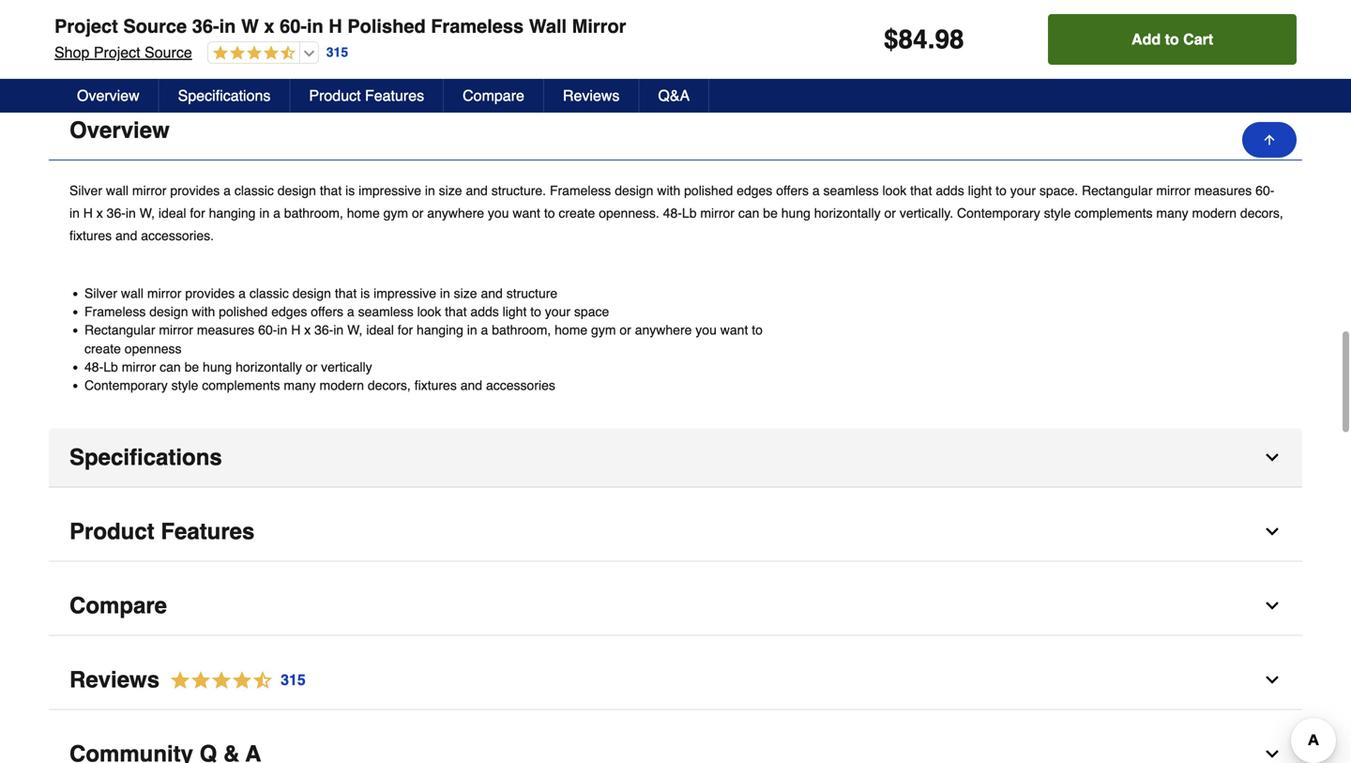 Task type: locate. For each thing, give the bounding box(es) containing it.
for inside silver wall mirror provides a classic design that is impressive in size and structure frameless design with polished edges offers a seamless look that adds light to your space rectangular mirror measures 60-in h x 36-in w, ideal for hanging in a bathroom, home gym or anywhere you want to create openness 48-lb mirror can be hung horizontally or vertically contemporary style complements many modern decors, fixtures and accessories
[[398, 323, 413, 338]]

84
[[57, 7, 83, 34], [899, 24, 928, 54]]

measures inside the silver wall mirror provides a classic design that is impressive in size and structure. frameless design with polished edges offers a seamless look that adds light to your space. rectangular mirror measures 60- in h x 36-in w, ideal for hanging in a bathroom, home gym or anywhere you want to create openness. 48-lb mirror can be hung horizontally or vertically. contemporary style complements many modern decors, fixtures and accessories.
[[1195, 183, 1252, 198]]

frameless up openness
[[84, 304, 146, 319]]

modern inside silver wall mirror provides a classic design that is impressive in size and structure frameless design with polished edges offers a seamless look that adds light to your space rectangular mirror measures 60-in h x 36-in w, ideal for hanging in a bathroom, home gym or anywhere you want to create openness 48-lb mirror can be hung horizontally or vertically contemporary style complements many modern decors, fixtures and accessories
[[320, 378, 364, 393]]

4.5 stars image
[[208, 45, 295, 62], [160, 668, 307, 693]]

offers inside silver wall mirror provides a classic design that is impressive in size and structure frameless design with polished edges offers a seamless look that adds light to your space rectangular mirror measures 60-in h x 36-in w, ideal for hanging in a bathroom, home gym or anywhere you want to create openness 48-lb mirror can be hung horizontally or vertically contemporary style complements many modern decors, fixtures and accessories
[[311, 304, 344, 319]]

fixtures for accessories
[[415, 378, 457, 393]]

0 horizontal spatial lb
[[103, 359, 118, 374]]

with up openness.
[[657, 183, 681, 198]]

1 horizontal spatial adds
[[936, 183, 965, 198]]

.98 inside $ 6 .98
[[317, 9, 331, 23]]

home inside the silver wall mirror provides a classic design that is impressive in size and structure. frameless design with polished edges offers a seamless look that adds light to your space. rectangular mirror measures 60- in h x 36-in w, ideal for hanging in a bathroom, home gym or anywhere you want to create openness. 48-lb mirror can be hung horizontally or vertically. contemporary style complements many modern decors, fixtures and accessories.
[[347, 206, 380, 221]]

anywhere inside the silver wall mirror provides a classic design that is impressive in size and structure. frameless design with polished edges offers a seamless look that adds light to your space. rectangular mirror measures 60- in h x 36-in w, ideal for hanging in a bathroom, home gym or anywhere you want to create openness. 48-lb mirror can be hung horizontally or vertically. contemporary style complements many modern decors, fixtures and accessories.
[[427, 206, 484, 221]]

anywhere
[[427, 206, 484, 221], [635, 323, 692, 338]]

1 horizontal spatial hanging
[[417, 323, 464, 338]]

size inside the silver wall mirror provides a classic design that is impressive in size and structure. frameless design with polished edges offers a seamless look that adds light to your space. rectangular mirror measures 60- in h x 36-in w, ideal for hanging in a bathroom, home gym or anywhere you want to create openness. 48-lb mirror can be hung horizontally or vertically. contemporary style complements many modern decors, fixtures and accessories.
[[439, 183, 462, 198]]

you inside silver wall mirror provides a classic design that is impressive in size and structure frameless design with polished edges offers a seamless look that adds light to your space rectangular mirror measures 60-in h x 36-in w, ideal for hanging in a bathroom, home gym or anywhere you want to create openness 48-lb mirror can be hung horizontally or vertically contemporary style complements many modern decors, fixtures and accessories
[[696, 323, 717, 338]]

1 vertical spatial modern
[[320, 378, 364, 393]]

your
[[1011, 183, 1036, 198], [545, 304, 571, 319]]

rectangular for silver wall mirror provides a classic design that is impressive in size and structure. frameless design with polished edges offers a seamless look that adds light to your space. rectangular mirror measures 60- in h x 36-in w, ideal for hanging in a bathroom, home gym or anywhere you want to create openness. 48-lb mirror can be hung horizontally or vertically. contemporary style complements many modern decors, fixtures and accessories.
[[1082, 183, 1153, 198]]

chevron down image for reviews
[[1263, 671, 1282, 689]]

with inside the silver wall mirror provides a classic design that is impressive in size and structure. frameless design with polished edges offers a seamless look that adds light to your space. rectangular mirror measures 60- in h x 36-in w, ideal for hanging in a bathroom, home gym or anywhere you want to create openness. 48-lb mirror can be hung horizontally or vertically. contemporary style complements many modern decors, fixtures and accessories.
[[657, 183, 681, 198]]

0 vertical spatial size
[[439, 183, 462, 198]]

chevron down image
[[1263, 448, 1282, 467], [1263, 522, 1282, 541]]

be inside the silver wall mirror provides a classic design that is impressive in size and structure. frameless design with polished edges offers a seamless look that adds light to your space. rectangular mirror measures 60- in h x 36-in w, ideal for hanging in a bathroom, home gym or anywhere you want to create openness. 48-lb mirror can be hung horizontally or vertically. contemporary style complements many modern decors, fixtures and accessories.
[[763, 206, 778, 221]]

is
[[346, 183, 355, 198], [361, 286, 370, 301]]

0 horizontal spatial light
[[503, 304, 527, 319]]

gym for structure.
[[384, 206, 408, 221]]

0 horizontal spatial 84
[[57, 7, 83, 34]]

offers
[[776, 183, 809, 198], [311, 304, 344, 319]]

1 vertical spatial chevron down image
[[1263, 522, 1282, 541]]

is inside silver wall mirror provides a classic design that is impressive in size and structure frameless design with polished edges offers a seamless look that adds light to your space rectangular mirror measures 60-in h x 36-in w, ideal for hanging in a bathroom, home gym or anywhere you want to create openness 48-lb mirror can be hung horizontally or vertically contemporary style complements many modern decors, fixtures and accessories
[[361, 286, 370, 301]]

hung
[[782, 206, 811, 221], [203, 359, 232, 374]]

0 vertical spatial lb
[[682, 206, 697, 221]]

$ inside $ 84 .98
[[51, 9, 57, 23]]

you inside the silver wall mirror provides a classic design that is impressive in size and structure. frameless design with polished edges offers a seamless look that adds light to your space. rectangular mirror measures 60- in h x 36-in w, ideal for hanging in a bathroom, home gym or anywhere you want to create openness. 48-lb mirror can be hung horizontally or vertically. contemporary style complements many modern decors, fixtures and accessories.
[[488, 206, 509, 221]]

0 horizontal spatial features
[[161, 519, 255, 544]]

0 vertical spatial create
[[559, 206, 595, 221]]

36- inside the silver wall mirror provides a classic design that is impressive in size and structure. frameless design with polished edges offers a seamless look that adds light to your space. rectangular mirror measures 60- in h x 36-in w, ideal for hanging in a bathroom, home gym or anywhere you want to create openness. 48-lb mirror can be hung horizontally or vertically. contemporary style complements many modern decors, fixtures and accessories.
[[107, 206, 126, 221]]

0 vertical spatial fixtures
[[69, 228, 112, 243]]

offers inside the silver wall mirror provides a classic design that is impressive in size and structure. frameless design with polished edges offers a seamless look that adds light to your space. rectangular mirror measures 60- in h x 36-in w, ideal for hanging in a bathroom, home gym or anywhere you want to create openness. 48-lb mirror can be hung horizontally or vertically. contemporary style complements many modern decors, fixtures and accessories.
[[776, 183, 809, 198]]

decors, down arrow up image
[[1241, 206, 1284, 221]]

offers for vertically
[[311, 304, 344, 319]]

for
[[190, 206, 205, 221], [398, 323, 413, 338]]

your left space.
[[1011, 183, 1036, 198]]

w,
[[140, 206, 155, 221], [347, 323, 363, 338]]

1 vertical spatial size
[[454, 286, 477, 301]]

lb inside silver wall mirror provides a classic design that is impressive in size and structure frameless design with polished edges offers a seamless look that adds light to your space rectangular mirror measures 60-in h x 36-in w, ideal for hanging in a bathroom, home gym or anywhere you want to create openness 48-lb mirror can be hung horizontally or vertically contemporary style complements many modern decors, fixtures and accessories
[[103, 359, 118, 374]]

1 horizontal spatial edges
[[737, 183, 773, 198]]

source
[[123, 15, 187, 37], [145, 44, 192, 61]]

1 chevron down image from the top
[[1263, 448, 1282, 467]]

0 vertical spatial hung
[[782, 206, 811, 221]]

provides up accessories.
[[170, 183, 220, 198]]

project
[[54, 15, 118, 37], [94, 44, 140, 61]]

gym for structure
[[591, 323, 616, 338]]

and left structure.
[[466, 183, 488, 198]]

specifications button
[[159, 79, 290, 113], [49, 429, 1303, 488]]

60- inside the silver wall mirror provides a classic design that is impressive in size and structure. frameless design with polished edges offers a seamless look that adds light to your space. rectangular mirror measures 60- in h x 36-in w, ideal for hanging in a bathroom, home gym or anywhere you want to create openness. 48-lb mirror can be hung horizontally or vertically. contemporary style complements many modern decors, fixtures and accessories.
[[1256, 183, 1275, 198]]

with down accessories.
[[192, 304, 215, 319]]

compare button
[[444, 79, 544, 113], [49, 577, 1303, 636]]

provides for silver wall mirror provides a classic design that is impressive in size and structure frameless design with polished edges offers a seamless look that adds light to your space rectangular mirror measures 60-in h x 36-in w, ideal for hanging in a bathroom, home gym or anywhere you want to create openness 48-lb mirror can be hung horizontally or vertically contemporary style complements many modern decors, fixtures and accessories
[[185, 286, 235, 301]]

classic
[[234, 183, 274, 198], [250, 286, 289, 301]]

x inside the silver wall mirror provides a classic design that is impressive in size and structure. frameless design with polished edges offers a seamless look that adds light to your space. rectangular mirror measures 60- in h x 36-in w, ideal for hanging in a bathroom, home gym or anywhere you want to create openness. 48-lb mirror can be hung horizontally or vertically. contemporary style complements many modern decors, fixtures and accessories.
[[96, 206, 103, 221]]

contemporary down openness
[[84, 378, 168, 393]]

your inside silver wall mirror provides a classic design that is impressive in size and structure frameless design with polished edges offers a seamless look that adds light to your space rectangular mirror measures 60-in h x 36-in w, ideal for hanging in a bathroom, home gym or anywhere you want to create openness 48-lb mirror can be hung horizontally or vertically contemporary style complements many modern decors, fixtures and accessories
[[545, 304, 571, 319]]

w, up the vertically
[[347, 323, 363, 338]]

1 vertical spatial 315
[[281, 671, 306, 689]]

1 vertical spatial adds
[[471, 304, 499, 319]]

style inside the silver wall mirror provides a classic design that is impressive in size and structure. frameless design with polished edges offers a seamless look that adds light to your space. rectangular mirror measures 60- in h x 36-in w, ideal for hanging in a bathroom, home gym or anywhere you want to create openness. 48-lb mirror can be hung horizontally or vertically. contemporary style complements many modern decors, fixtures and accessories.
[[1044, 206, 1071, 221]]

wall
[[529, 15, 567, 37]]

anywhere for structure.
[[427, 206, 484, 221]]

edges inside silver wall mirror provides a classic design that is impressive in size and structure frameless design with polished edges offers a seamless look that adds light to your space rectangular mirror measures 60-in h x 36-in w, ideal for hanging in a bathroom, home gym or anywhere you want to create openness 48-lb mirror can be hung horizontally or vertically contemporary style complements many modern decors, fixtures and accessories
[[271, 304, 307, 319]]

impressive inside silver wall mirror provides a classic design that is impressive in size and structure frameless design with polished edges offers a seamless look that adds light to your space rectangular mirror measures 60-in h x 36-in w, ideal for hanging in a bathroom, home gym or anywhere you want to create openness 48-lb mirror can be hung horizontally or vertically contemporary style complements many modern decors, fixtures and accessories
[[374, 286, 436, 301]]

adds up accessories
[[471, 304, 499, 319]]

w, for accessories.
[[140, 206, 155, 221]]

1 horizontal spatial product
[[309, 87, 361, 104]]

w, up accessories.
[[140, 206, 155, 221]]

lb for openness.
[[682, 206, 697, 221]]

6
[[304, 7, 317, 34]]

0 vertical spatial edges
[[737, 183, 773, 198]]

classic for accessories.
[[234, 183, 274, 198]]

1 horizontal spatial 36-
[[192, 15, 219, 37]]

silver inside the silver wall mirror provides a classic design that is impressive in size and structure. frameless design with polished edges offers a seamless look that adds light to your space. rectangular mirror measures 60- in h x 36-in w, ideal for hanging in a bathroom, home gym or anywhere you want to create openness. 48-lb mirror can be hung horizontally or vertically. contemporary style complements many modern decors, fixtures and accessories.
[[69, 183, 102, 198]]

$ right w
[[298, 9, 304, 23]]

provides
[[170, 183, 220, 198], [185, 286, 235, 301]]

48-
[[663, 206, 682, 221], [84, 359, 103, 374]]

1 horizontal spatial 315
[[326, 45, 348, 60]]

$ inside $ 2 .78
[[545, 9, 551, 23]]

adds
[[936, 183, 965, 198], [471, 304, 499, 319]]

complements for vertically.
[[1075, 206, 1153, 221]]

a
[[224, 183, 231, 198], [813, 183, 820, 198], [273, 206, 281, 221], [239, 286, 246, 301], [347, 304, 355, 319], [481, 323, 488, 338]]

project right shop at top
[[94, 44, 140, 61]]

light for space
[[503, 304, 527, 319]]

0 vertical spatial home
[[347, 206, 380, 221]]

home inside silver wall mirror provides a classic design that is impressive in size and structure frameless design with polished edges offers a seamless look that adds light to your space rectangular mirror measures 60-in h x 36-in w, ideal for hanging in a bathroom, home gym or anywhere you want to create openness 48-lb mirror can be hung horizontally or vertically contemporary style complements many modern decors, fixtures and accessories
[[555, 323, 588, 338]]

gym inside the silver wall mirror provides a classic design that is impressive in size and structure. frameless design with polished edges offers a seamless look that adds light to your space. rectangular mirror measures 60- in h x 36-in w, ideal for hanging in a bathroom, home gym or anywhere you want to create openness. 48-lb mirror can be hung horizontally or vertically. contemporary style complements many modern decors, fixtures and accessories.
[[384, 206, 408, 221]]

impressive
[[359, 183, 421, 198], [374, 286, 436, 301]]

ideal inside the silver wall mirror provides a classic design that is impressive in size and structure. frameless design with polished edges offers a seamless look that adds light to your space. rectangular mirror measures 60- in h x 36-in w, ideal for hanging in a bathroom, home gym or anywhere you want to create openness. 48-lb mirror can be hung horizontally or vertically. contemporary style complements many modern decors, fixtures and accessories.
[[159, 206, 186, 221]]

style for vertically
[[171, 378, 198, 393]]

hung inside the silver wall mirror provides a classic design that is impressive in size and structure. frameless design with polished edges offers a seamless look that adds light to your space. rectangular mirror measures 60- in h x 36-in w, ideal for hanging in a bathroom, home gym or anywhere you want to create openness. 48-lb mirror can be hung horizontally or vertically. contemporary style complements many modern decors, fixtures and accessories.
[[782, 206, 811, 221]]

polished
[[348, 15, 426, 37]]

wall for silver wall mirror provides a classic design that is impressive in size and structure frameless design with polished edges offers a seamless look that adds light to your space rectangular mirror measures 60-in h x 36-in w, ideal for hanging in a bathroom, home gym or anywhere you want to create openness 48-lb mirror can be hung horizontally or vertically contemporary style complements many modern decors, fixtures and accessories
[[121, 286, 144, 301]]

w, inside the silver wall mirror provides a classic design that is impressive in size and structure. frameless design with polished edges offers a seamless look that adds light to your space. rectangular mirror measures 60- in h x 36-in w, ideal for hanging in a bathroom, home gym or anywhere you want to create openness. 48-lb mirror can be hung horizontally or vertically. contemporary style complements many modern decors, fixtures and accessories.
[[140, 206, 155, 221]]

silver wall mirror provides a classic design that is impressive in size and structure. frameless design with polished edges offers a seamless look that adds light to your space. rectangular mirror measures 60- in h x 36-in w, ideal for hanging in a bathroom, home gym or anywhere you want to create openness. 48-lb mirror can be hung horizontally or vertically. contemporary style complements many modern decors, fixtures and accessories.
[[69, 183, 1284, 243]]

$
[[51, 9, 57, 23], [298, 9, 304, 23], [545, 9, 551, 23], [884, 24, 899, 54]]

product features
[[309, 87, 424, 104], [69, 519, 255, 544]]

1 vertical spatial fixtures
[[415, 378, 457, 393]]

frameless
[[431, 15, 524, 37], [550, 183, 611, 198], [84, 304, 146, 319]]

fixtures left accessories.
[[69, 228, 112, 243]]

0 vertical spatial impressive
[[359, 183, 421, 198]]

60- for silver wall mirror provides a classic design that is impressive in size and structure. frameless design with polished edges offers a seamless look that adds light to your space. rectangular mirror measures 60- in h x 36-in w, ideal for hanging in a bathroom, home gym or anywhere you want to create openness. 48-lb mirror can be hung horizontally or vertically. contemporary style complements many modern decors, fixtures and accessories.
[[1256, 183, 1275, 198]]

for inside the silver wall mirror provides a classic design that is impressive in size and structure. frameless design with polished edges offers a seamless look that adds light to your space. rectangular mirror measures 60- in h x 36-in w, ideal for hanging in a bathroom, home gym or anywhere you want to create openness. 48-lb mirror can be hung horizontally or vertically. contemporary style complements many modern decors, fixtures and accessories.
[[190, 206, 205, 221]]

seamless for vertically
[[358, 304, 414, 319]]

0 vertical spatial for
[[190, 206, 205, 221]]

1 horizontal spatial 84
[[899, 24, 928, 54]]

look inside the silver wall mirror provides a classic design that is impressive in size and structure. frameless design with polished edges offers a seamless look that adds light to your space. rectangular mirror measures 60- in h x 36-in w, ideal for hanging in a bathroom, home gym or anywhere you want to create openness. 48-lb mirror can be hung horizontally or vertically. contemporary style complements many modern decors, fixtures and accessories.
[[883, 183, 907, 198]]

1 vertical spatial is
[[361, 286, 370, 301]]

measures
[[1195, 183, 1252, 198], [197, 323, 255, 338]]

can for openness
[[160, 359, 181, 374]]

measures for silver wall mirror provides a classic design that is impressive in size and structure. frameless design with polished edges offers a seamless look that adds light to your space. rectangular mirror measures 60- in h x 36-in w, ideal for hanging in a bathroom, home gym or anywhere you want to create openness. 48-lb mirror can be hung horizontally or vertically. contemporary style complements many modern decors, fixtures and accessories.
[[1195, 183, 1252, 198]]

1 vertical spatial specifications
[[69, 444, 222, 470]]

provides inside silver wall mirror provides a classic design that is impressive in size and structure frameless design with polished edges offers a seamless look that adds light to your space rectangular mirror measures 60-in h x 36-in w, ideal for hanging in a bathroom, home gym or anywhere you want to create openness 48-lb mirror can be hung horizontally or vertically contemporary style complements many modern decors, fixtures and accessories
[[185, 286, 235, 301]]

you for structure
[[696, 323, 717, 338]]

complements inside silver wall mirror provides a classic design that is impressive in size and structure frameless design with polished edges offers a seamless look that adds light to your space rectangular mirror measures 60-in h x 36-in w, ideal for hanging in a bathroom, home gym or anywhere you want to create openness 48-lb mirror can be hung horizontally or vertically contemporary style complements many modern decors, fixtures and accessories
[[202, 378, 280, 393]]

compare
[[463, 87, 525, 104], [69, 593, 167, 619]]

style
[[1044, 206, 1071, 221], [171, 378, 198, 393]]

adds inside silver wall mirror provides a classic design that is impressive in size and structure frameless design with polished edges offers a seamless look that adds light to your space rectangular mirror measures 60-in h x 36-in w, ideal for hanging in a bathroom, home gym or anywhere you want to create openness 48-lb mirror can be hung horizontally or vertically contemporary style complements many modern decors, fixtures and accessories
[[471, 304, 499, 319]]

0 horizontal spatial style
[[171, 378, 198, 393]]

84 up shop at top
[[57, 7, 83, 34]]

style inside silver wall mirror provides a classic design that is impressive in size and structure frameless design with polished edges offers a seamless look that adds light to your space rectangular mirror measures 60-in h x 36-in w, ideal for hanging in a bathroom, home gym or anywhere you want to create openness 48-lb mirror can be hung horizontally or vertically contemporary style complements many modern decors, fixtures and accessories
[[171, 378, 198, 393]]

bathroom,
[[284, 206, 343, 221], [492, 323, 551, 338]]

silver for silver wall mirror provides a classic design that is impressive in size and structure. frameless design with polished edges offers a seamless look that adds light to your space. rectangular mirror measures 60- in h x 36-in w, ideal for hanging in a bathroom, home gym or anywhere you want to create openness. 48-lb mirror can be hung horizontally or vertically. contemporary style complements many modern decors, fixtures and accessories.
[[69, 183, 102, 198]]

h for silver wall mirror provides a classic design that is impressive in size and structure frameless design with polished edges offers a seamless look that adds light to your space rectangular mirror measures 60-in h x 36-in w, ideal for hanging in a bathroom, home gym or anywhere you want to create openness 48-lb mirror can be hung horizontally or vertically contemporary style complements many modern decors, fixtures and accessories
[[291, 323, 301, 338]]

lb inside the silver wall mirror provides a classic design that is impressive in size and structure. frameless design with polished edges offers a seamless look that adds light to your space. rectangular mirror measures 60- in h x 36-in w, ideal for hanging in a bathroom, home gym or anywhere you want to create openness. 48-lb mirror can be hung horizontally or vertically. contemporary style complements many modern decors, fixtures and accessories.
[[682, 206, 697, 221]]

2 horizontal spatial 36-
[[315, 323, 334, 338]]

look inside silver wall mirror provides a classic design that is impressive in size and structure frameless design with polished edges offers a seamless look that adds light to your space rectangular mirror measures 60-in h x 36-in w, ideal for hanging in a bathroom, home gym or anywhere you want to create openness 48-lb mirror can be hung horizontally or vertically contemporary style complements many modern decors, fixtures and accessories
[[417, 304, 441, 319]]

contemporary for vertically.
[[957, 206, 1041, 221]]

cart
[[1184, 31, 1214, 48]]

adds for vertically
[[471, 304, 499, 319]]

1 horizontal spatial style
[[1044, 206, 1071, 221]]

hung for openness.
[[782, 206, 811, 221]]

decors, for space
[[368, 378, 411, 393]]

many for vertically.
[[1157, 206, 1189, 221]]

rectangular inside silver wall mirror provides a classic design that is impressive in size and structure frameless design with polished edges offers a seamless look that adds light to your space rectangular mirror measures 60-in h x 36-in w, ideal for hanging in a bathroom, home gym or anywhere you want to create openness 48-lb mirror can be hung horizontally or vertically contemporary style complements many modern decors, fixtures and accessories
[[84, 323, 155, 338]]

48- inside silver wall mirror provides a classic design that is impressive in size and structure frameless design with polished edges offers a seamless look that adds light to your space rectangular mirror measures 60-in h x 36-in w, ideal for hanging in a bathroom, home gym or anywhere you want to create openness 48-lb mirror can be hung horizontally or vertically contemporary style complements many modern decors, fixtures and accessories
[[84, 359, 103, 374]]

84 left 98
[[899, 24, 928, 54]]

1 vertical spatial project
[[94, 44, 140, 61]]

anywhere for structure
[[635, 323, 692, 338]]

can
[[739, 206, 760, 221], [160, 359, 181, 374]]

1 vertical spatial anywhere
[[635, 323, 692, 338]]

0 horizontal spatial modern
[[320, 378, 364, 393]]

with for openness
[[192, 304, 215, 319]]

modern inside the silver wall mirror provides a classic design that is impressive in size and structure. frameless design with polished edges offers a seamless look that adds light to your space. rectangular mirror measures 60- in h x 36-in w, ideal for hanging in a bathroom, home gym or anywhere you want to create openness. 48-lb mirror can be hung horizontally or vertically. contemporary style complements many modern decors, fixtures and accessories.
[[1193, 206, 1237, 221]]

ideal up the vertically
[[366, 323, 394, 338]]

style down space.
[[1044, 206, 1071, 221]]

edges inside the silver wall mirror provides a classic design that is impressive in size and structure. frameless design with polished edges offers a seamless look that adds light to your space. rectangular mirror measures 60- in h x 36-in w, ideal for hanging in a bathroom, home gym or anywhere you want to create openness. 48-lb mirror can be hung horizontally or vertically. contemporary style complements many modern decors, fixtures and accessories.
[[737, 183, 773, 198]]

polished for openness.
[[684, 183, 733, 198]]

adds up vertically.
[[936, 183, 965, 198]]

chevron down image for specifications
[[1263, 448, 1282, 467]]

light
[[968, 183, 992, 198], [503, 304, 527, 319]]

0 vertical spatial gym
[[384, 206, 408, 221]]

light inside the silver wall mirror provides a classic design that is impressive in size and structure. frameless design with polished edges offers a seamless look that adds light to your space. rectangular mirror measures 60- in h x 36-in w, ideal for hanging in a bathroom, home gym or anywhere you want to create openness. 48-lb mirror can be hung horizontally or vertically. contemporary style complements many modern decors, fixtures and accessories.
[[968, 183, 992, 198]]

product
[[309, 87, 361, 104], [69, 519, 155, 544]]

your inside the silver wall mirror provides a classic design that is impressive in size and structure. frameless design with polished edges offers a seamless look that adds light to your space. rectangular mirror measures 60- in h x 36-in w, ideal for hanging in a bathroom, home gym or anywhere you want to create openness. 48-lb mirror can be hung horizontally or vertically. contemporary style complements many modern decors, fixtures and accessories.
[[1011, 183, 1036, 198]]

seamless for vertically.
[[824, 183, 879, 198]]

in
[[219, 15, 236, 37], [307, 15, 324, 37], [425, 183, 435, 198], [69, 206, 80, 221], [126, 206, 136, 221], [259, 206, 270, 221], [440, 286, 450, 301], [277, 323, 288, 338], [334, 323, 344, 338], [467, 323, 477, 338]]

silver inside silver wall mirror provides a classic design that is impressive in size and structure frameless design with polished edges offers a seamless look that adds light to your space rectangular mirror measures 60-in h x 36-in w, ideal for hanging in a bathroom, home gym or anywhere you want to create openness 48-lb mirror can be hung horizontally or vertically contemporary style complements many modern decors, fixtures and accessories
[[84, 286, 117, 301]]

your for space
[[545, 304, 571, 319]]

to
[[1165, 31, 1180, 48], [996, 183, 1007, 198], [544, 206, 555, 221], [531, 304, 542, 319], [752, 323, 763, 338]]

can inside the silver wall mirror provides a classic design that is impressive in size and structure. frameless design with polished edges offers a seamless look that adds light to your space. rectangular mirror measures 60- in h x 36-in w, ideal for hanging in a bathroom, home gym or anywhere you want to create openness. 48-lb mirror can be hung horizontally or vertically. contemporary style complements many modern decors, fixtures and accessories.
[[739, 206, 760, 221]]

0 vertical spatial you
[[488, 206, 509, 221]]

mirror
[[132, 183, 167, 198], [1157, 183, 1191, 198], [701, 206, 735, 221], [147, 286, 182, 301], [159, 323, 193, 338], [122, 359, 156, 374]]

2 .98 from the left
[[317, 9, 331, 23]]

hung inside silver wall mirror provides a classic design that is impressive in size and structure frameless design with polished edges offers a seamless look that adds light to your space rectangular mirror measures 60-in h x 36-in w, ideal for hanging in a bathroom, home gym or anywhere you want to create openness 48-lb mirror can be hung horizontally or vertically contemporary style complements many modern decors, fixtures and accessories
[[203, 359, 232, 374]]

bathroom, for accessories.
[[284, 206, 343, 221]]

x
[[264, 15, 275, 37], [96, 206, 103, 221], [304, 323, 311, 338]]

1 vertical spatial gym
[[591, 323, 616, 338]]

seamless
[[824, 183, 879, 198], [358, 304, 414, 319]]

1 vertical spatial light
[[503, 304, 527, 319]]

fixtures left accessories
[[415, 378, 457, 393]]

complements inside the silver wall mirror provides a classic design that is impressive in size and structure. frameless design with polished edges offers a seamless look that adds light to your space. rectangular mirror measures 60- in h x 36-in w, ideal for hanging in a bathroom, home gym or anywhere you want to create openness. 48-lb mirror can be hung horizontally or vertically. contemporary style complements many modern decors, fixtures and accessories.
[[1075, 206, 1153, 221]]

horizontally
[[815, 206, 881, 221], [236, 359, 302, 374]]

2 horizontal spatial x
[[304, 323, 311, 338]]

wall inside silver wall mirror provides a classic design that is impressive in size and structure frameless design with polished edges offers a seamless look that adds light to your space rectangular mirror measures 60-in h x 36-in w, ideal for hanging in a bathroom, home gym or anywhere you want to create openness 48-lb mirror can be hung horizontally or vertically contemporary style complements many modern decors, fixtures and accessories
[[121, 286, 144, 301]]

0 horizontal spatial your
[[545, 304, 571, 319]]

0 horizontal spatial home
[[347, 206, 380, 221]]

wall inside the silver wall mirror provides a classic design that is impressive in size and structure. frameless design with polished edges offers a seamless look that adds light to your space. rectangular mirror measures 60- in h x 36-in w, ideal for hanging in a bathroom, home gym or anywhere you want to create openness. 48-lb mirror can be hung horizontally or vertically. contemporary style complements many modern decors, fixtures and accessories.
[[106, 183, 129, 198]]

rectangular
[[1082, 183, 1153, 198], [84, 323, 155, 338]]

1 vertical spatial polished
[[219, 304, 268, 319]]

rectangular right space.
[[1082, 183, 1153, 198]]

60-
[[280, 15, 307, 37], [1256, 183, 1275, 198], [258, 323, 277, 338]]

1 vertical spatial lb
[[103, 359, 118, 374]]

rectangular for silver wall mirror provides a classic design that is impressive in size and structure frameless design with polished edges offers a seamless look that adds light to your space rectangular mirror measures 60-in h x 36-in w, ideal for hanging in a bathroom, home gym or anywhere you want to create openness 48-lb mirror can be hung horizontally or vertically contemporary style complements many modern decors, fixtures and accessories
[[84, 323, 155, 338]]

0 vertical spatial many
[[1157, 206, 1189, 221]]

2 vertical spatial x
[[304, 323, 311, 338]]

light inside silver wall mirror provides a classic design that is impressive in size and structure frameless design with polished edges offers a seamless look that adds light to your space rectangular mirror measures 60-in h x 36-in w, ideal for hanging in a bathroom, home gym or anywhere you want to create openness 48-lb mirror can be hung horizontally or vertically contemporary style complements many modern decors, fixtures and accessories
[[503, 304, 527, 319]]

0 vertical spatial specifications
[[178, 87, 271, 104]]

look
[[883, 183, 907, 198], [417, 304, 441, 319]]

provides inside the silver wall mirror provides a classic design that is impressive in size and structure. frameless design with polished edges offers a seamless look that adds light to your space. rectangular mirror measures 60- in h x 36-in w, ideal for hanging in a bathroom, home gym or anywhere you want to create openness. 48-lb mirror can be hung horizontally or vertically. contemporary style complements many modern decors, fixtures and accessories.
[[170, 183, 220, 198]]

x inside silver wall mirror provides a classic design that is impressive in size and structure frameless design with polished edges offers a seamless look that adds light to your space rectangular mirror measures 60-in h x 36-in w, ideal for hanging in a bathroom, home gym or anywhere you want to create openness 48-lb mirror can be hung horizontally or vertically contemporary style complements many modern decors, fixtures and accessories
[[304, 323, 311, 338]]

1 vertical spatial hung
[[203, 359, 232, 374]]

0 vertical spatial want
[[513, 206, 541, 221]]

project up shop at top
[[54, 15, 118, 37]]

contemporary inside silver wall mirror provides a classic design that is impressive in size and structure frameless design with polished edges offers a seamless look that adds light to your space rectangular mirror measures 60-in h x 36-in w, ideal for hanging in a bathroom, home gym or anywhere you want to create openness 48-lb mirror can be hung horizontally or vertically contemporary style complements many modern decors, fixtures and accessories
[[84, 378, 168, 393]]

hanging inside the silver wall mirror provides a classic design that is impressive in size and structure. frameless design with polished edges offers a seamless look that adds light to your space. rectangular mirror measures 60- in h x 36-in w, ideal for hanging in a bathroom, home gym or anywhere you want to create openness. 48-lb mirror can be hung horizontally or vertically. contemporary style complements many modern decors, fixtures and accessories.
[[209, 206, 256, 221]]

.98 for 84
[[83, 9, 97, 23]]

adds inside the silver wall mirror provides a classic design that is impressive in size and structure. frameless design with polished edges offers a seamless look that adds light to your space. rectangular mirror measures 60- in h x 36-in w, ideal for hanging in a bathroom, home gym or anywhere you want to create openness. 48-lb mirror can be hung horizontally or vertically. contemporary style complements many modern decors, fixtures and accessories.
[[936, 183, 965, 198]]

want
[[513, 206, 541, 221], [721, 323, 748, 338]]

hanging
[[209, 206, 256, 221], [417, 323, 464, 338]]

look for vertically.
[[883, 183, 907, 198]]

contemporary for vertically
[[84, 378, 168, 393]]

light down structure at the left of the page
[[503, 304, 527, 319]]

create
[[559, 206, 595, 221], [84, 341, 121, 356]]

rectangular inside the silver wall mirror provides a classic design that is impressive in size and structure. frameless design with polished edges offers a seamless look that adds light to your space. rectangular mirror measures 60- in h x 36-in w, ideal for hanging in a bathroom, home gym or anywhere you want to create openness. 48-lb mirror can be hung horizontally or vertically. contemporary style complements many modern decors, fixtures and accessories.
[[1082, 183, 1153, 198]]

features for topmost product features button
[[365, 87, 424, 104]]

decors,
[[1241, 206, 1284, 221], [368, 378, 411, 393]]

size inside silver wall mirror provides a classic design that is impressive in size and structure frameless design with polished edges offers a seamless look that adds light to your space rectangular mirror measures 60-in h x 36-in w, ideal for hanging in a bathroom, home gym or anywhere you want to create openness 48-lb mirror can be hung horizontally or vertically contemporary style complements many modern decors, fixtures and accessories
[[454, 286, 477, 301]]

1 horizontal spatial measures
[[1195, 183, 1252, 198]]

0 horizontal spatial hanging
[[209, 206, 256, 221]]

w
[[241, 15, 259, 37]]

create left openness
[[84, 341, 121, 356]]

impressive for structure.
[[359, 183, 421, 198]]

x for silver wall mirror provides a classic design that is impressive in size and structure frameless design with polished edges offers a seamless look that adds light to your space rectangular mirror measures 60-in h x 36-in w, ideal for hanging in a bathroom, home gym or anywhere you want to create openness 48-lb mirror can be hung horizontally or vertically contemporary style complements many modern decors, fixtures and accessories
[[304, 323, 311, 338]]

contemporary inside the silver wall mirror provides a classic design that is impressive in size and structure. frameless design with polished edges offers a seamless look that adds light to your space. rectangular mirror measures 60- in h x 36-in w, ideal for hanging in a bathroom, home gym or anywhere you want to create openness. 48-lb mirror can be hung horizontally or vertically. contemporary style complements many modern decors, fixtures and accessories.
[[957, 206, 1041, 221]]

ideal
[[159, 206, 186, 221], [366, 323, 394, 338]]

$ up shop at top
[[51, 9, 57, 23]]

create inside silver wall mirror provides a classic design that is impressive in size and structure frameless design with polished edges offers a seamless look that adds light to your space rectangular mirror measures 60-in h x 36-in w, ideal for hanging in a bathroom, home gym or anywhere you want to create openness 48-lb mirror can be hung horizontally or vertically contemporary style complements many modern decors, fixtures and accessories
[[84, 341, 121, 356]]

your for space.
[[1011, 183, 1036, 198]]

decors, inside silver wall mirror provides a classic design that is impressive in size and structure frameless design with polished edges offers a seamless look that adds light to your space rectangular mirror measures 60-in h x 36-in w, ideal for hanging in a bathroom, home gym or anywhere you want to create openness 48-lb mirror can be hung horizontally or vertically contemporary style complements many modern decors, fixtures and accessories
[[368, 378, 411, 393]]

1 horizontal spatial w,
[[347, 323, 363, 338]]

0 vertical spatial 60-
[[280, 15, 307, 37]]

polished inside the silver wall mirror provides a classic design that is impressive in size and structure. frameless design with polished edges offers a seamless look that adds light to your space. rectangular mirror measures 60- in h x 36-in w, ideal for hanging in a bathroom, home gym or anywhere you want to create openness. 48-lb mirror can be hung horizontally or vertically. contemporary style complements many modern decors, fixtures and accessories.
[[684, 183, 733, 198]]

0 vertical spatial product
[[309, 87, 361, 104]]

.78
[[564, 9, 578, 23]]

edges for openness.
[[737, 183, 773, 198]]

fixtures inside silver wall mirror provides a classic design that is impressive in size and structure frameless design with polished edges offers a seamless look that adds light to your space rectangular mirror measures 60-in h x 36-in w, ideal for hanging in a bathroom, home gym or anywhere you want to create openness 48-lb mirror can be hung horizontally or vertically contemporary style complements many modern decors, fixtures and accessories
[[415, 378, 457, 393]]

gym inside silver wall mirror provides a classic design that is impressive in size and structure frameless design with polished edges offers a seamless look that adds light to your space rectangular mirror measures 60-in h x 36-in w, ideal for hanging in a bathroom, home gym or anywhere you want to create openness 48-lb mirror can be hung horizontally or vertically contemporary style complements many modern decors, fixtures and accessories
[[591, 323, 616, 338]]

and
[[466, 183, 488, 198], [115, 228, 137, 243], [481, 286, 503, 301], [461, 378, 483, 393]]

seamless inside the silver wall mirror provides a classic design that is impressive in size and structure. frameless design with polished edges offers a seamless look that adds light to your space. rectangular mirror measures 60- in h x 36-in w, ideal for hanging in a bathroom, home gym or anywhere you want to create openness. 48-lb mirror can be hung horizontally or vertically. contemporary style complements many modern decors, fixtures and accessories.
[[824, 183, 879, 198]]

1 horizontal spatial create
[[559, 206, 595, 221]]

can for openness.
[[739, 206, 760, 221]]

frameless inside the silver wall mirror provides a classic design that is impressive in size and structure. frameless design with polished edges offers a seamless look that adds light to your space. rectangular mirror measures 60- in h x 36-in w, ideal for hanging in a bathroom, home gym or anywhere you want to create openness. 48-lb mirror can be hung horizontally or vertically. contemporary style complements many modern decors, fixtures and accessories.
[[550, 183, 611, 198]]

1 horizontal spatial hung
[[782, 206, 811, 221]]

overview button
[[58, 79, 159, 113], [49, 101, 1303, 160]]

add to cart
[[1132, 31, 1214, 48]]

2 vertical spatial frameless
[[84, 304, 146, 319]]

chevron down image
[[1263, 597, 1282, 615], [1263, 671, 1282, 689], [1263, 745, 1282, 763]]

features
[[365, 87, 424, 104], [161, 519, 255, 544]]

$ left .78
[[545, 9, 551, 23]]

for for accessories.
[[190, 206, 205, 221]]

be inside silver wall mirror provides a classic design that is impressive in size and structure frameless design with polished edges offers a seamless look that adds light to your space rectangular mirror measures 60-in h x 36-in w, ideal for hanging in a bathroom, home gym or anywhere you want to create openness 48-lb mirror can be hung horizontally or vertically contemporary style complements many modern decors, fixtures and accessories
[[185, 359, 199, 374]]

36-
[[192, 15, 219, 37], [107, 206, 126, 221], [315, 323, 334, 338]]

60- inside silver wall mirror provides a classic design that is impressive in size and structure frameless design with polished edges offers a seamless look that adds light to your space rectangular mirror measures 60-in h x 36-in w, ideal for hanging in a bathroom, home gym or anywhere you want to create openness 48-lb mirror can be hung horizontally or vertically contemporary style complements many modern decors, fixtures and accessories
[[258, 323, 277, 338]]

2 chevron down image from the top
[[1263, 522, 1282, 541]]

impressive inside the silver wall mirror provides a classic design that is impressive in size and structure. frameless design with polished edges offers a seamless look that adds light to your space. rectangular mirror measures 60- in h x 36-in w, ideal for hanging in a bathroom, home gym or anywhere you want to create openness. 48-lb mirror can be hung horizontally or vertically. contemporary style complements many modern decors, fixtures and accessories.
[[359, 183, 421, 198]]

add
[[1132, 31, 1161, 48]]

1 vertical spatial 48-
[[84, 359, 103, 374]]

can inside silver wall mirror provides a classic design that is impressive in size and structure frameless design with polished edges offers a seamless look that adds light to your space rectangular mirror measures 60-in h x 36-in w, ideal for hanging in a bathroom, home gym or anywhere you want to create openness 48-lb mirror can be hung horizontally or vertically contemporary style complements many modern decors, fixtures and accessories
[[160, 359, 181, 374]]

contemporary
[[957, 206, 1041, 221], [84, 378, 168, 393]]

2 vertical spatial 60-
[[258, 323, 277, 338]]

1 vertical spatial many
[[284, 378, 316, 393]]

1 horizontal spatial anywhere
[[635, 323, 692, 338]]

2 chevron down image from the top
[[1263, 671, 1282, 689]]

1 vertical spatial silver
[[84, 286, 117, 301]]

1 vertical spatial you
[[696, 323, 717, 338]]

overview
[[77, 87, 140, 104], [69, 117, 170, 143]]

1 vertical spatial be
[[185, 359, 199, 374]]

ideal up accessories.
[[159, 206, 186, 221]]

0 horizontal spatial fixtures
[[69, 228, 112, 243]]

edges
[[737, 183, 773, 198], [271, 304, 307, 319]]

1 horizontal spatial your
[[1011, 183, 1036, 198]]

1 vertical spatial with
[[192, 304, 215, 319]]

complements
[[1075, 206, 1153, 221], [202, 378, 280, 393]]

measures inside silver wall mirror provides a classic design that is impressive in size and structure frameless design with polished edges offers a seamless look that adds light to your space rectangular mirror measures 60-in h x 36-in w, ideal for hanging in a bathroom, home gym or anywhere you want to create openness 48-lb mirror can be hung horizontally or vertically contemporary style complements many modern decors, fixtures and accessories
[[197, 323, 255, 338]]

want inside silver wall mirror provides a classic design that is impressive in size and structure frameless design with polished edges offers a seamless look that adds light to your space rectangular mirror measures 60-in h x 36-in w, ideal for hanging in a bathroom, home gym or anywhere you want to create openness 48-lb mirror can be hung horizontally or vertically contemporary style complements many modern decors, fixtures and accessories
[[721, 323, 748, 338]]

0 vertical spatial hanging
[[209, 206, 256, 221]]

is for structure
[[361, 286, 370, 301]]

lb
[[682, 206, 697, 221], [103, 359, 118, 374]]

horizontally left the vertically
[[236, 359, 302, 374]]

ideal inside silver wall mirror provides a classic design that is impressive in size and structure frameless design with polished edges offers a seamless look that adds light to your space rectangular mirror measures 60-in h x 36-in w, ideal for hanging in a bathroom, home gym or anywhere you want to create openness 48-lb mirror can be hung horizontally or vertically contemporary style complements many modern decors, fixtures and accessories
[[366, 323, 394, 338]]

bathroom, inside the silver wall mirror provides a classic design that is impressive in size and structure. frameless design with polished edges offers a seamless look that adds light to your space. rectangular mirror measures 60- in h x 36-in w, ideal for hanging in a bathroom, home gym or anywhere you want to create openness. 48-lb mirror can be hung horizontally or vertically. contemporary style complements many modern decors, fixtures and accessories.
[[284, 206, 343, 221]]

0 horizontal spatial edges
[[271, 304, 307, 319]]

hanging inside silver wall mirror provides a classic design that is impressive in size and structure frameless design with polished edges offers a seamless look that adds light to your space rectangular mirror measures 60-in h x 36-in w, ideal for hanging in a bathroom, home gym or anywhere you want to create openness 48-lb mirror can be hung horizontally or vertically contemporary style complements many modern decors, fixtures and accessories
[[417, 323, 464, 338]]

0 horizontal spatial can
[[160, 359, 181, 374]]

classic inside the silver wall mirror provides a classic design that is impressive in size and structure. frameless design with polished edges offers a seamless look that adds light to your space. rectangular mirror measures 60- in h x 36-in w, ideal for hanging in a bathroom, home gym or anywhere you want to create openness. 48-lb mirror can be hung horizontally or vertically. contemporary style complements many modern decors, fixtures and accessories.
[[234, 183, 274, 198]]

$ left .
[[884, 24, 899, 54]]

is inside the silver wall mirror provides a classic design that is impressive in size and structure. frameless design with polished edges offers a seamless look that adds light to your space. rectangular mirror measures 60- in h x 36-in w, ideal for hanging in a bathroom, home gym or anywhere you want to create openness. 48-lb mirror can be hung horizontally or vertically. contemporary style complements many modern decors, fixtures and accessories.
[[346, 183, 355, 198]]

.98 for 6
[[317, 9, 331, 23]]

shop project source
[[54, 44, 192, 61]]

h inside the silver wall mirror provides a classic design that is impressive in size and structure. frameless design with polished edges offers a seamless look that adds light to your space. rectangular mirror measures 60- in h x 36-in w, ideal for hanging in a bathroom, home gym or anywhere you want to create openness. 48-lb mirror can be hung horizontally or vertically. contemporary style complements many modern decors, fixtures and accessories.
[[83, 206, 93, 221]]

$ inside $ 6 .98
[[298, 9, 304, 23]]

reviews
[[563, 87, 620, 104], [69, 667, 160, 693]]

0 horizontal spatial want
[[513, 206, 541, 221]]

chevron down image inside compare button
[[1263, 597, 1282, 615]]

0 vertical spatial provides
[[170, 183, 220, 198]]

silver
[[69, 183, 102, 198], [84, 286, 117, 301]]

want inside the silver wall mirror provides a classic design that is impressive in size and structure. frameless design with polished edges offers a seamless look that adds light to your space. rectangular mirror measures 60- in h x 36-in w, ideal for hanging in a bathroom, home gym or anywhere you want to create openness. 48-lb mirror can be hung horizontally or vertically. contemporary style complements many modern decors, fixtures and accessories.
[[513, 206, 541, 221]]

36- inside silver wall mirror provides a classic design that is impressive in size and structure frameless design with polished edges offers a seamless look that adds light to your space rectangular mirror measures 60-in h x 36-in w, ideal for hanging in a bathroom, home gym or anywhere you want to create openness 48-lb mirror can be hung horizontally or vertically contemporary style complements many modern decors, fixtures and accessories
[[315, 323, 334, 338]]

create inside the silver wall mirror provides a classic design that is impressive in size and structure. frameless design with polished edges offers a seamless look that adds light to your space. rectangular mirror measures 60- in h x 36-in w, ideal for hanging in a bathroom, home gym or anywhere you want to create openness. 48-lb mirror can be hung horizontally or vertically. contemporary style complements many modern decors, fixtures and accessories.
[[559, 206, 595, 221]]

horizontally inside silver wall mirror provides a classic design that is impressive in size and structure frameless design with polished edges offers a seamless look that adds light to your space rectangular mirror measures 60-in h x 36-in w, ideal for hanging in a bathroom, home gym or anywhere you want to create openness 48-lb mirror can be hung horizontally or vertically contemporary style complements many modern decors, fixtures and accessories
[[236, 359, 302, 374]]

polished inside silver wall mirror provides a classic design that is impressive in size and structure frameless design with polished edges offers a seamless look that adds light to your space rectangular mirror measures 60-in h x 36-in w, ideal for hanging in a bathroom, home gym or anywhere you want to create openness 48-lb mirror can be hung horizontally or vertically contemporary style complements many modern decors, fixtures and accessories
[[219, 304, 268, 319]]

size for structure
[[454, 286, 477, 301]]

0 vertical spatial be
[[763, 206, 778, 221]]

0 vertical spatial with
[[657, 183, 681, 198]]

many
[[1157, 206, 1189, 221], [284, 378, 316, 393]]

1 horizontal spatial look
[[883, 183, 907, 198]]

home
[[347, 206, 380, 221], [555, 323, 588, 338]]

1 vertical spatial offers
[[311, 304, 344, 319]]

many inside silver wall mirror provides a classic design that is impressive in size and structure frameless design with polished edges offers a seamless look that adds light to your space rectangular mirror measures 60-in h x 36-in w, ideal for hanging in a bathroom, home gym or anywhere you want to create openness 48-lb mirror can be hung horizontally or vertically contemporary style complements many modern decors, fixtures and accessories
[[284, 378, 316, 393]]

1 horizontal spatial ideal
[[366, 323, 394, 338]]

.98 up shop at top
[[83, 9, 97, 23]]

0 horizontal spatial for
[[190, 206, 205, 221]]

silver wall mirror provides a classic design that is impressive in size and structure frameless design with polished edges offers a seamless look that adds light to your space rectangular mirror measures 60-in h x 36-in w, ideal for hanging in a bathroom, home gym or anywhere you want to create openness 48-lb mirror can be hung horizontally or vertically contemporary style complements many modern decors, fixtures and accessories
[[84, 286, 763, 393]]

size left structure at the left of the page
[[454, 286, 477, 301]]

0 horizontal spatial 36-
[[107, 206, 126, 221]]

design
[[278, 183, 316, 198], [615, 183, 654, 198], [293, 286, 331, 301], [149, 304, 188, 319]]

provides down accessories.
[[185, 286, 235, 301]]

horizontally left vertically.
[[815, 206, 881, 221]]

0 vertical spatial your
[[1011, 183, 1036, 198]]

classic inside silver wall mirror provides a classic design that is impressive in size and structure frameless design with polished edges offers a seamless look that adds light to your space rectangular mirror measures 60-in h x 36-in w, ideal for hanging in a bathroom, home gym or anywhere you want to create openness 48-lb mirror can be hung horizontally or vertically contemporary style complements many modern decors, fixtures and accessories
[[250, 286, 289, 301]]

polished
[[684, 183, 733, 198], [219, 304, 268, 319]]

gym
[[384, 206, 408, 221], [591, 323, 616, 338]]

0 vertical spatial h
[[329, 15, 342, 37]]

0 horizontal spatial reviews
[[69, 667, 160, 693]]

many inside the silver wall mirror provides a classic design that is impressive in size and structure. frameless design with polished edges offers a seamless look that adds light to your space. rectangular mirror measures 60- in h x 36-in w, ideal for hanging in a bathroom, home gym or anywhere you want to create openness. 48-lb mirror can be hung horizontally or vertically. contemporary style complements many modern decors, fixtures and accessories.
[[1157, 206, 1189, 221]]

1 vertical spatial bathroom,
[[492, 323, 551, 338]]

frameless up openness.
[[550, 183, 611, 198]]

silver for silver wall mirror provides a classic design that is impressive in size and structure frameless design with polished edges offers a seamless look that adds light to your space rectangular mirror measures 60-in h x 36-in w, ideal for hanging in a bathroom, home gym or anywhere you want to create openness 48-lb mirror can be hung horizontally or vertically contemporary style complements many modern decors, fixtures and accessories
[[84, 286, 117, 301]]

0 vertical spatial source
[[123, 15, 187, 37]]

your down structure at the left of the page
[[545, 304, 571, 319]]

size
[[439, 183, 462, 198], [454, 286, 477, 301]]

that
[[320, 183, 342, 198], [911, 183, 933, 198], [335, 286, 357, 301], [445, 304, 467, 319]]

seamless inside silver wall mirror provides a classic design that is impressive in size and structure frameless design with polished edges offers a seamless look that adds light to your space rectangular mirror measures 60-in h x 36-in w, ideal for hanging in a bathroom, home gym or anywhere you want to create openness 48-lb mirror can be hung horizontally or vertically contemporary style complements many modern decors, fixtures and accessories
[[358, 304, 414, 319]]

light left space.
[[968, 183, 992, 198]]

measures for silver wall mirror provides a classic design that is impressive in size and structure frameless design with polished edges offers a seamless look that adds light to your space rectangular mirror measures 60-in h x 36-in w, ideal for hanging in a bathroom, home gym or anywhere you want to create openness 48-lb mirror can be hung horizontally or vertically contemporary style complements many modern decors, fixtures and accessories
[[197, 323, 255, 338]]

create left openness.
[[559, 206, 595, 221]]

1 .98 from the left
[[83, 9, 97, 23]]

wall
[[106, 183, 129, 198], [121, 286, 144, 301]]

0 vertical spatial look
[[883, 183, 907, 198]]

decors, for space.
[[1241, 206, 1284, 221]]

0 horizontal spatial measures
[[197, 323, 255, 338]]

decors, inside the silver wall mirror provides a classic design that is impressive in size and structure. frameless design with polished edges offers a seamless look that adds light to your space. rectangular mirror measures 60- in h x 36-in w, ideal for hanging in a bathroom, home gym or anywhere you want to create openness. 48-lb mirror can be hung horizontally or vertically. contemporary style complements many modern decors, fixtures and accessories.
[[1241, 206, 1284, 221]]

horizontally inside the silver wall mirror provides a classic design that is impressive in size and structure. frameless design with polished edges offers a seamless look that adds light to your space. rectangular mirror measures 60- in h x 36-in w, ideal for hanging in a bathroom, home gym or anywhere you want to create openness. 48-lb mirror can be hung horizontally or vertically. contemporary style complements many modern decors, fixtures and accessories.
[[815, 206, 881, 221]]

.98
[[83, 9, 97, 23], [317, 9, 331, 23]]

0 vertical spatial reviews
[[563, 87, 620, 104]]

1 chevron down image from the top
[[1263, 597, 1282, 615]]

chevron down image for product features
[[1263, 522, 1282, 541]]

frameless left wall
[[431, 15, 524, 37]]

size for structure.
[[439, 183, 462, 198]]

style down openness
[[171, 378, 198, 393]]

decors, down the vertically
[[368, 378, 411, 393]]

frameless inside silver wall mirror provides a classic design that is impressive in size and structure frameless design with polished edges offers a seamless look that adds light to your space rectangular mirror measures 60-in h x 36-in w, ideal for hanging in a bathroom, home gym or anywhere you want to create openness 48-lb mirror can be hung horizontally or vertically contemporary style complements many modern decors, fixtures and accessories
[[84, 304, 146, 319]]

be
[[763, 206, 778, 221], [185, 359, 199, 374]]

0 horizontal spatial .98
[[83, 9, 97, 23]]

315
[[326, 45, 348, 60], [281, 671, 306, 689]]

overview button down shop project source
[[58, 79, 159, 113]]

openness
[[125, 341, 182, 356]]

specifications
[[178, 87, 271, 104], [69, 444, 222, 470]]

fixtures inside the silver wall mirror provides a classic design that is impressive in size and structure. frameless design with polished edges offers a seamless look that adds light to your space. rectangular mirror measures 60- in h x 36-in w, ideal for hanging in a bathroom, home gym or anywhere you want to create openness. 48-lb mirror can be hung horizontally or vertically. contemporary style complements many modern decors, fixtures and accessories.
[[69, 228, 112, 243]]

h for silver wall mirror provides a classic design that is impressive in size and structure. frameless design with polished edges offers a seamless look that adds light to your space. rectangular mirror measures 60- in h x 36-in w, ideal for hanging in a bathroom, home gym or anywhere you want to create openness. 48-lb mirror can be hung horizontally or vertically. contemporary style complements many modern decors, fixtures and accessories.
[[83, 206, 93, 221]]

q&a button
[[640, 79, 710, 113]]

1 horizontal spatial for
[[398, 323, 413, 338]]

1 vertical spatial create
[[84, 341, 121, 356]]

with inside silver wall mirror provides a classic design that is impressive in size and structure frameless design with polished edges offers a seamless look that adds light to your space rectangular mirror measures 60-in h x 36-in w, ideal for hanging in a bathroom, home gym or anywhere you want to create openness 48-lb mirror can be hung horizontally or vertically contemporary style complements many modern decors, fixtures and accessories
[[192, 304, 215, 319]]

1 vertical spatial edges
[[271, 304, 307, 319]]

with
[[657, 183, 681, 198], [192, 304, 215, 319]]

.98 left polished on the top left of page
[[317, 9, 331, 23]]

fixtures
[[69, 228, 112, 243], [415, 378, 457, 393]]

0 vertical spatial x
[[264, 15, 275, 37]]

many for vertically
[[284, 378, 316, 393]]

1 vertical spatial contemporary
[[84, 378, 168, 393]]

48- inside the silver wall mirror provides a classic design that is impressive in size and structure. frameless design with polished edges offers a seamless look that adds light to your space. rectangular mirror measures 60- in h x 36-in w, ideal for hanging in a bathroom, home gym or anywhere you want to create openness. 48-lb mirror can be hung horizontally or vertically. contemporary style complements many modern decors, fixtures and accessories.
[[663, 206, 682, 221]]

contemporary down space.
[[957, 206, 1041, 221]]

bathroom, inside silver wall mirror provides a classic design that is impressive in size and structure frameless design with polished edges offers a seamless look that adds light to your space rectangular mirror measures 60-in h x 36-in w, ideal for hanging in a bathroom, home gym or anywhere you want to create openness 48-lb mirror can be hung horizontally or vertically contemporary style complements many modern decors, fixtures and accessories
[[492, 323, 551, 338]]

1 vertical spatial 4.5 stars image
[[160, 668, 307, 693]]

reviews inside button
[[563, 87, 620, 104]]

.98 inside $ 84 .98
[[83, 9, 97, 23]]

1 horizontal spatial can
[[739, 206, 760, 221]]

anywhere inside silver wall mirror provides a classic design that is impressive in size and structure frameless design with polished edges offers a seamless look that adds light to your space rectangular mirror measures 60-in h x 36-in w, ideal for hanging in a bathroom, home gym or anywhere you want to create openness 48-lb mirror can be hung horizontally or vertically contemporary style complements many modern decors, fixtures and accessories
[[635, 323, 692, 338]]

rectangular up openness
[[84, 323, 155, 338]]

h
[[329, 15, 342, 37], [83, 206, 93, 221], [291, 323, 301, 338]]

1 vertical spatial horizontally
[[236, 359, 302, 374]]

size left structure.
[[439, 183, 462, 198]]



Task type: vqa. For each thing, say whether or not it's contained in the screenshot.
provides within Silver wall mirror provides a classic design that is impressive in size and structure. Frameless design with polished edges offers a seamless look that adds light to your space. Rectangular mirror measures 60- in H x 36-in W, ideal for hanging in a bathroom, home gym or anywhere you want to create openness. 48-Lb mirror can be hung horizontally or vertically. Contemporary style complements many modern decors, fixtures and accessories.
yes



Task type: describe. For each thing, give the bounding box(es) containing it.
classic for accessories
[[250, 286, 289, 301]]

for for accessories
[[398, 323, 413, 338]]

1 vertical spatial product features button
[[49, 503, 1303, 562]]

1 vertical spatial reviews
[[69, 667, 160, 693]]

frameless for structure
[[84, 304, 146, 319]]

1 vertical spatial source
[[145, 44, 192, 61]]

$ for $ 84 .98
[[51, 9, 57, 23]]

2
[[551, 7, 564, 34]]

home for structure.
[[347, 206, 380, 221]]

vertically.
[[900, 206, 954, 221]]

60- for silver wall mirror provides a classic design that is impressive in size and structure frameless design with polished edges offers a seamless look that adds light to your space rectangular mirror measures 60-in h x 36-in w, ideal for hanging in a bathroom, home gym or anywhere you want to create openness 48-lb mirror can be hung horizontally or vertically contemporary style complements many modern decors, fixtures and accessories
[[258, 323, 277, 338]]

look for vertically
[[417, 304, 441, 319]]

space.
[[1040, 183, 1079, 198]]

hung for openness
[[203, 359, 232, 374]]

reviews button
[[544, 79, 640, 113]]

1 vertical spatial compare
[[69, 593, 167, 619]]

you for structure.
[[488, 206, 509, 221]]

48- for openness
[[84, 359, 103, 374]]

w, for accessories
[[347, 323, 363, 338]]

1 horizontal spatial 60-
[[280, 15, 307, 37]]

horizontally for vertically
[[236, 359, 302, 374]]

light for space.
[[968, 183, 992, 198]]

x for silver wall mirror provides a classic design that is impressive in size and structure. frameless design with polished edges offers a seamless look that adds light to your space. rectangular mirror measures 60- in h x 36-in w, ideal for hanging in a bathroom, home gym or anywhere you want to create openness. 48-lb mirror can be hung horizontally or vertically. contemporary style complements many modern decors, fixtures and accessories.
[[96, 206, 103, 221]]

q&a
[[658, 87, 690, 104]]

98
[[935, 24, 965, 54]]

vertically
[[321, 359, 372, 374]]

chevron down image for compare
[[1263, 597, 1282, 615]]

lb for openness
[[103, 359, 118, 374]]

home for structure
[[555, 323, 588, 338]]

$ 84 . 98
[[884, 24, 965, 54]]

features for the bottommost product features button
[[161, 519, 255, 544]]

hanging for accessories
[[417, 323, 464, 338]]

.
[[928, 24, 935, 54]]

0 vertical spatial compare button
[[444, 79, 544, 113]]

and left accessories
[[461, 378, 483, 393]]

84 for .
[[899, 24, 928, 54]]

want for structure.
[[513, 206, 541, 221]]

create for openness.
[[559, 206, 595, 221]]

hanging for accessories.
[[209, 206, 256, 221]]

want for structure
[[721, 323, 748, 338]]

1 vertical spatial specifications button
[[49, 429, 1303, 488]]

complements for vertically
[[202, 378, 280, 393]]

$ for $ 2 .78
[[545, 9, 551, 23]]

wall for silver wall mirror provides a classic design that is impressive in size and structure. frameless design with polished edges offers a seamless look that adds light to your space. rectangular mirror measures 60- in h x 36-in w, ideal for hanging in a bathroom, home gym or anywhere you want to create openness. 48-lb mirror can be hung horizontally or vertically. contemporary style complements many modern decors, fixtures and accessories.
[[106, 183, 129, 198]]

0 vertical spatial specifications button
[[159, 79, 290, 113]]

48- for openness.
[[663, 206, 682, 221]]

$ 84 .98
[[51, 7, 97, 34]]

edges for openness
[[271, 304, 307, 319]]

$ 2 .78
[[545, 7, 578, 34]]

space
[[574, 304, 609, 319]]

modern for vertically
[[320, 378, 364, 393]]

style for vertically.
[[1044, 206, 1071, 221]]

and left structure at the left of the page
[[481, 286, 503, 301]]

create for openness
[[84, 341, 121, 356]]

bathroom, for accessories
[[492, 323, 551, 338]]

2 horizontal spatial h
[[329, 15, 342, 37]]

36- for silver wall mirror provides a classic design that is impressive in size and structure frameless design with polished edges offers a seamless look that adds light to your space rectangular mirror measures 60-in h x 36-in w, ideal for hanging in a bathroom, home gym or anywhere you want to create openness 48-lb mirror can be hung horizontally or vertically contemporary style complements many modern decors, fixtures and accessories
[[315, 323, 334, 338]]

3 chevron down image from the top
[[1263, 745, 1282, 763]]

horizontally for vertically.
[[815, 206, 881, 221]]

1 horizontal spatial x
[[264, 15, 275, 37]]

0 vertical spatial 4.5 stars image
[[208, 45, 295, 62]]

1 vertical spatial compare button
[[49, 577, 1303, 636]]

accessories.
[[141, 228, 214, 243]]

adds for vertically.
[[936, 183, 965, 198]]

1 horizontal spatial compare
[[463, 87, 525, 104]]

0 vertical spatial product features button
[[290, 79, 444, 113]]

0 vertical spatial 36-
[[192, 15, 219, 37]]

accessories
[[486, 378, 556, 393]]

provides for silver wall mirror provides a classic design that is impressive in size and structure. frameless design with polished edges offers a seamless look that adds light to your space. rectangular mirror measures 60- in h x 36-in w, ideal for hanging in a bathroom, home gym or anywhere you want to create openness. 48-lb mirror can be hung horizontally or vertically. contemporary style complements many modern decors, fixtures and accessories.
[[170, 183, 220, 198]]

openness.
[[599, 206, 660, 221]]

ideal for accessories.
[[159, 206, 186, 221]]

0 vertical spatial project
[[54, 15, 118, 37]]

0 horizontal spatial 315
[[281, 671, 306, 689]]

0 horizontal spatial product features
[[69, 519, 255, 544]]

structure.
[[492, 183, 546, 198]]

36- for silver wall mirror provides a classic design that is impressive in size and structure. frameless design with polished edges offers a seamless look that adds light to your space. rectangular mirror measures 60- in h x 36-in w, ideal for hanging in a bathroom, home gym or anywhere you want to create openness. 48-lb mirror can be hung horizontally or vertically. contemporary style complements many modern decors, fixtures and accessories.
[[107, 206, 126, 221]]

impressive for structure
[[374, 286, 436, 301]]

overview button up the silver wall mirror provides a classic design that is impressive in size and structure. frameless design with polished edges offers a seamless look that adds light to your space. rectangular mirror measures 60- in h x 36-in w, ideal for hanging in a bathroom, home gym or anywhere you want to create openness. 48-lb mirror can be hung horizontally or vertically. contemporary style complements many modern decors, fixtures and accessories.
[[49, 101, 1303, 160]]

be for openness.
[[763, 206, 778, 221]]

0 vertical spatial product features
[[309, 87, 424, 104]]

84 for .98
[[57, 7, 83, 34]]

1 vertical spatial overview
[[69, 117, 170, 143]]

to inside button
[[1165, 31, 1180, 48]]

structure
[[507, 286, 558, 301]]

ideal for accessories
[[366, 323, 394, 338]]

4.5 stars image containing 315
[[160, 668, 307, 693]]

arrow up image
[[1262, 132, 1277, 147]]

and left accessories.
[[115, 228, 137, 243]]

be for openness
[[185, 359, 199, 374]]

0 vertical spatial overview
[[77, 87, 140, 104]]

$ for $ 84 . 98
[[884, 24, 899, 54]]

is for structure.
[[346, 183, 355, 198]]

shop
[[54, 44, 90, 61]]

$ for $ 6 .98
[[298, 9, 304, 23]]

add to cart button
[[1049, 14, 1297, 65]]

project source 36-in w x 60-in h polished frameless wall mirror
[[54, 15, 626, 37]]

with for openness.
[[657, 183, 681, 198]]

0 horizontal spatial product
[[69, 519, 155, 544]]

fixtures for accessories.
[[69, 228, 112, 243]]

mirror
[[572, 15, 626, 37]]

$ 6 .98
[[298, 7, 331, 34]]

polished for openness
[[219, 304, 268, 319]]

frameless for structure.
[[550, 183, 611, 198]]

modern for vertically.
[[1193, 206, 1237, 221]]

chevron up image
[[1263, 121, 1282, 140]]

1 horizontal spatial frameless
[[431, 15, 524, 37]]

offers for vertically.
[[776, 183, 809, 198]]



